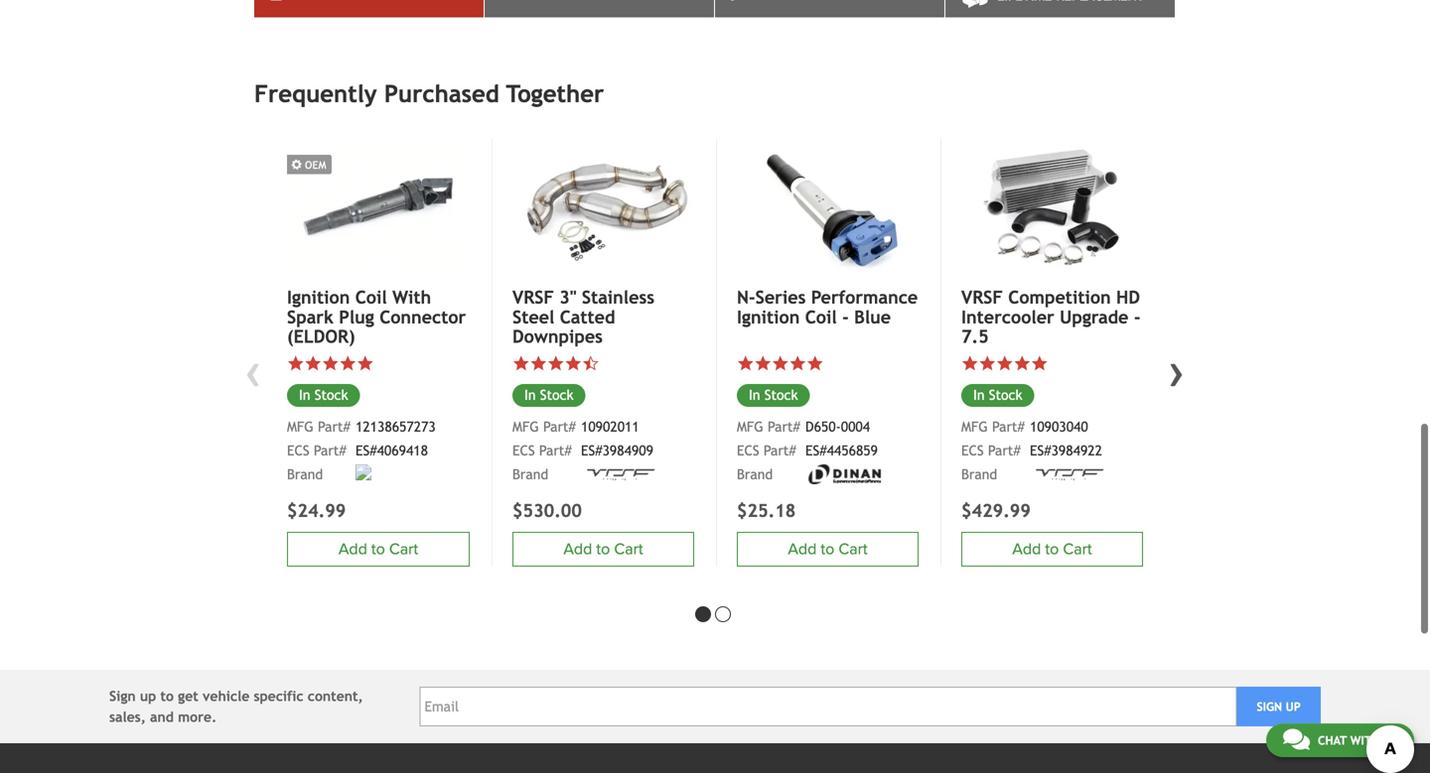 Task type: locate. For each thing, give the bounding box(es) containing it.
part# left '10903040'
[[992, 419, 1025, 435]]

add to cart for $24.99
[[339, 540, 418, 559]]

ignition up (eldor)
[[287, 287, 350, 308]]

n-
[[737, 287, 756, 308]]

catted
[[560, 307, 615, 328]]

10903040
[[1030, 419, 1089, 435]]

3 in from the left
[[525, 388, 536, 404]]

$530.00
[[513, 501, 582, 522]]

in stock for n-series performance ignition coil - blue
[[749, 388, 798, 404]]

- left blue
[[843, 307, 849, 328]]

in stock up mfg part# d650-0004 ecs part# es#4456859 brand
[[749, 388, 798, 404]]

es#3984922
[[1030, 443, 1103, 459]]

connector
[[380, 307, 466, 328]]

mfg up $24.99
[[287, 419, 314, 435]]

brand up $530.00 at the bottom
[[513, 467, 549, 483]]

add to cart for $25.18
[[788, 540, 868, 559]]

0 horizontal spatial ignition
[[287, 287, 350, 308]]

1 horizontal spatial sign
[[1257, 700, 1283, 714]]

vrsf image for $429.99
[[1030, 465, 1110, 485]]

4 in from the left
[[974, 388, 985, 404]]

1 add to cart from the left
[[788, 540, 868, 559]]

add down $24.99
[[339, 540, 367, 559]]

to
[[821, 540, 835, 559], [371, 540, 385, 559], [597, 540, 610, 559], [1046, 540, 1059, 559], [160, 689, 174, 705]]

up inside button
[[1286, 700, 1301, 714]]

2 stock from the left
[[315, 388, 348, 404]]

ecs inside mfg part# 10903040 ecs part# es#3984922 brand
[[962, 443, 984, 459]]

coil left blue
[[806, 307, 837, 328]]

in stock down (eldor)
[[299, 388, 348, 404]]

1 vrsf image from the left
[[581, 465, 661, 485]]

4 star image from the left
[[322, 355, 339, 373]]

in for vrsf competition hd intercooler upgrade - 7.5
[[974, 388, 985, 404]]

in down downpipes
[[525, 388, 536, 404]]

sign
[[109, 689, 136, 705], [1257, 700, 1283, 714]]

0 horizontal spatial vrsf
[[513, 287, 554, 308]]

ecs up $530.00 at the bottom
[[513, 443, 535, 459]]

add for $530.00
[[564, 540, 592, 559]]

cart
[[839, 540, 868, 559], [389, 540, 418, 559], [614, 540, 643, 559], [1063, 540, 1092, 559]]

2 - from the left
[[1134, 307, 1141, 328]]

sign up the sales,
[[109, 689, 136, 705]]

ecs for vrsf competition hd intercooler upgrade - 7.5
[[962, 443, 984, 459]]

to for $429.99
[[1046, 540, 1059, 559]]

part# left 10902011 on the bottom left of the page
[[543, 419, 576, 435]]

5 star image from the left
[[339, 355, 357, 373]]

sign inside button
[[1257, 700, 1283, 714]]

add to cart button down $530.00 at the bottom
[[513, 532, 694, 567]]

2 brand from the left
[[287, 467, 323, 483]]

-
[[843, 307, 849, 328], [1134, 307, 1141, 328]]

sales,
[[109, 710, 146, 726]]

with
[[393, 287, 431, 308]]

brand up $25.18
[[737, 467, 773, 483]]

1 ecs from the left
[[737, 443, 760, 459]]

ecs inside mfg part# 10902011 ecs part# es#3984909 brand
[[513, 443, 535, 459]]

mfg inside mfg part# d650-0004 ecs part# es#4456859 brand
[[737, 419, 764, 435]]

0 horizontal spatial coil
[[355, 287, 387, 308]]

ecs up $25.18
[[737, 443, 760, 459]]

add to cart button down $24.99
[[287, 532, 470, 567]]

0 horizontal spatial sign
[[109, 689, 136, 705]]

part#
[[768, 419, 801, 435], [318, 419, 351, 435], [543, 419, 576, 435], [992, 419, 1025, 435], [764, 443, 796, 459], [314, 443, 346, 459], [539, 443, 572, 459], [988, 443, 1021, 459]]

frequently
[[254, 80, 377, 108]]

add to cart down $25.18
[[788, 540, 868, 559]]

1 horizontal spatial ignition
[[737, 307, 800, 328]]

ecs
[[737, 443, 760, 459], [287, 443, 310, 459], [513, 443, 535, 459], [962, 443, 984, 459]]

1 horizontal spatial vrsf
[[962, 287, 1003, 308]]

3 add from the left
[[564, 540, 592, 559]]

to for $530.00
[[597, 540, 610, 559]]

1 in stock from the left
[[749, 388, 798, 404]]

1 horizontal spatial coil
[[806, 307, 837, 328]]

vrsf 3" stainless steel catted downpipes
[[513, 287, 655, 347]]

2 vrsf image from the left
[[1030, 465, 1110, 485]]

in stock down downpipes
[[525, 388, 574, 404]]

n-series performance ignition coil - blue image
[[737, 139, 919, 276]]

ecs up $24.99
[[287, 443, 310, 459]]

4 brand from the left
[[962, 467, 998, 483]]

up up and
[[140, 689, 156, 705]]

add to cart down '$429.99'
[[1013, 540, 1092, 559]]

1 horizontal spatial -
[[1134, 307, 1141, 328]]

cart for $24.99
[[389, 540, 418, 559]]

3 cart from the left
[[614, 540, 643, 559]]

brand inside mfg part# d650-0004 ecs part# es#4456859 brand
[[737, 467, 773, 483]]

vrsf up "7.5"
[[962, 287, 1003, 308]]

in down (eldor)
[[299, 388, 311, 404]]

ecs up '$429.99'
[[962, 443, 984, 459]]

3 add to cart button from the left
[[513, 532, 694, 567]]

1 horizontal spatial vrsf image
[[1030, 465, 1110, 485]]

7 star image from the left
[[979, 355, 996, 373]]

mfg inside mfg part# 12138657273 ecs part# es#4069418 brand
[[287, 419, 314, 435]]

mfg inside mfg part# 10902011 ecs part# es#3984909 brand
[[513, 419, 539, 435]]

in up mfg part# d650-0004 ecs part# es#4456859 brand
[[749, 388, 761, 404]]

brand inside mfg part# 10903040 ecs part# es#3984922 brand
[[962, 467, 998, 483]]

vrsf inside the vrsf competition hd intercooler upgrade - 7.5
[[962, 287, 1003, 308]]

part# up $530.00 at the bottom
[[539, 443, 572, 459]]

3 mfg from the left
[[513, 419, 539, 435]]

2 cart from the left
[[389, 540, 418, 559]]

stock down (eldor)
[[315, 388, 348, 404]]

3 add to cart from the left
[[564, 540, 643, 559]]

4 add from the left
[[1013, 540, 1041, 559]]

coil left with
[[355, 287, 387, 308]]

stock for ignition coil with spark plug connector (eldor)
[[315, 388, 348, 404]]

brand up '$429.99'
[[962, 467, 998, 483]]

half star image
[[582, 355, 600, 373]]

add to cart down $530.00 at the bottom
[[564, 540, 643, 559]]

4 stock from the left
[[989, 388, 1023, 404]]

stock for vrsf 3" stainless steel catted downpipes
[[540, 388, 574, 404]]

5 star image from the left
[[357, 355, 374, 373]]

0 horizontal spatial -
[[843, 307, 849, 328]]

add for $429.99
[[1013, 540, 1041, 559]]

mfg for $25.18
[[737, 419, 764, 435]]

7.5
[[962, 327, 989, 347]]

1 in from the left
[[749, 388, 761, 404]]

1 brand from the left
[[737, 467, 773, 483]]

sign up button
[[1237, 687, 1321, 727]]

stock for vrsf competition hd intercooler upgrade - 7.5
[[989, 388, 1023, 404]]

add to cart button for $530.00
[[513, 532, 694, 567]]

2 add to cart button from the left
[[287, 532, 470, 567]]

brand for vrsf 3" stainless steel catted downpipes
[[513, 467, 549, 483]]

chat with us link
[[1267, 724, 1415, 758]]

star image
[[789, 355, 807, 373], [807, 355, 824, 373], [305, 355, 322, 373], [322, 355, 339, 373], [339, 355, 357, 373], [547, 355, 565, 373], [979, 355, 996, 373], [996, 355, 1014, 373], [1014, 355, 1031, 373]]

ignition left performance
[[737, 307, 800, 328]]

sign up to get vehicle specific content, sales, and more.
[[109, 689, 363, 726]]

- for upgrade
[[1134, 307, 1141, 328]]

2 vrsf from the left
[[962, 287, 1003, 308]]

2 add to cart from the left
[[339, 540, 418, 559]]

3 ecs from the left
[[513, 443, 535, 459]]

n-series performance ignition coil - blue
[[737, 287, 918, 328]]

vrsf 3" stainless steel catted downpipes link
[[513, 287, 694, 347]]

2 add from the left
[[339, 540, 367, 559]]

brand inside mfg part# 12138657273 ecs part# es#4069418 brand
[[287, 467, 323, 483]]

add down '$429.99'
[[1013, 540, 1041, 559]]

1 add from the left
[[788, 540, 817, 559]]

- right upgrade
[[1134, 307, 1141, 328]]

- inside "n-series performance ignition coil - blue"
[[843, 307, 849, 328]]

vrsf image down 'es#3984922'
[[1030, 465, 1110, 485]]

coil
[[355, 287, 387, 308], [806, 307, 837, 328]]

1 stock from the left
[[765, 388, 798, 404]]

sign inside the sign up to get vehicle specific content, sales, and more.
[[109, 689, 136, 705]]

3 brand from the left
[[513, 467, 549, 483]]

up
[[140, 689, 156, 705], [1286, 700, 1301, 714]]

in down "7.5"
[[974, 388, 985, 404]]

1 vrsf from the left
[[513, 287, 554, 308]]

4 add to cart button from the left
[[962, 532, 1144, 567]]

vrsf inside vrsf 3" stainless steel catted downpipes
[[513, 287, 554, 308]]

mfg for $429.99
[[962, 419, 988, 435]]

in stock
[[749, 388, 798, 404], [299, 388, 348, 404], [525, 388, 574, 404], [974, 388, 1023, 404]]

mfg part# 12138657273 ecs part# es#4069418 brand
[[287, 419, 436, 483]]

8 star image from the left
[[565, 355, 582, 373]]

4 cart from the left
[[1063, 540, 1092, 559]]

comments image
[[1283, 728, 1310, 752]]

1 mfg from the left
[[737, 419, 764, 435]]

stock
[[765, 388, 798, 404], [315, 388, 348, 404], [540, 388, 574, 404], [989, 388, 1023, 404]]

stock for n-series performance ignition coil - blue
[[765, 388, 798, 404]]

stock up mfg part# 10903040 ecs part# es#3984922 brand
[[989, 388, 1023, 404]]

intercooler
[[962, 307, 1055, 328]]

es#4069418
[[356, 443, 428, 459]]

1 horizontal spatial up
[[1286, 700, 1301, 714]]

steel
[[513, 307, 555, 328]]

3 in stock from the left
[[525, 388, 574, 404]]

ecs inside mfg part# 12138657273 ecs part# es#4069418 brand
[[287, 443, 310, 459]]

2 ecs from the left
[[287, 443, 310, 459]]

4 add to cart from the left
[[1013, 540, 1092, 559]]

add to cart down $24.99
[[339, 540, 418, 559]]

brand up $24.99
[[287, 467, 323, 483]]

mfg inside mfg part# 10903040 ecs part# es#3984922 brand
[[962, 419, 988, 435]]

2 in stock from the left
[[299, 388, 348, 404]]

in for n-series performance ignition coil - blue
[[749, 388, 761, 404]]

ecs inside mfg part# d650-0004 ecs part# es#4456859 brand
[[737, 443, 760, 459]]

ignition
[[287, 287, 350, 308], [737, 307, 800, 328]]

mfg left '10903040'
[[962, 419, 988, 435]]

mfg for $530.00
[[513, 419, 539, 435]]

4 mfg from the left
[[962, 419, 988, 435]]

0 horizontal spatial up
[[140, 689, 156, 705]]

star image
[[737, 355, 755, 373], [755, 355, 772, 373], [772, 355, 789, 373], [287, 355, 305, 373], [357, 355, 374, 373], [513, 355, 530, 373], [530, 355, 547, 373], [565, 355, 582, 373], [962, 355, 979, 373], [1031, 355, 1049, 373]]

mfg
[[737, 419, 764, 435], [287, 419, 314, 435], [513, 419, 539, 435], [962, 419, 988, 435]]

1 star image from the left
[[737, 355, 755, 373]]

6 star image from the left
[[513, 355, 530, 373]]

cart for $25.18
[[839, 540, 868, 559]]

vrsf for steel
[[513, 287, 554, 308]]

1 - from the left
[[843, 307, 849, 328]]

brand
[[737, 467, 773, 483], [287, 467, 323, 483], [513, 467, 549, 483], [962, 467, 998, 483]]

1 add to cart button from the left
[[737, 532, 919, 567]]

us
[[1384, 734, 1398, 748]]

get
[[178, 689, 199, 705]]

up up comments image
[[1286, 700, 1301, 714]]

stock down downpipes
[[540, 388, 574, 404]]

vrsf competition hd intercooler upgrade - 7.5 link
[[962, 287, 1144, 347]]

vrsf 3 image
[[513, 139, 694, 276]]

0 horizontal spatial vrsf image
[[581, 465, 661, 485]]

vrsf competition hd intercooler upgrade - 7.5 image
[[962, 139, 1144, 276]]

frequently purchased together
[[254, 80, 604, 108]]

cart for $530.00
[[614, 540, 643, 559]]

brand for ignition coil with spark plug connector (eldor)
[[287, 467, 323, 483]]

vrsf left 3"
[[513, 287, 554, 308]]

add to cart button for $25.18
[[737, 532, 919, 567]]

series
[[756, 287, 806, 308]]

up inside the sign up to get vehicle specific content, sales, and more.
[[140, 689, 156, 705]]

1 cart from the left
[[839, 540, 868, 559]]

add to cart button
[[737, 532, 919, 567], [287, 532, 470, 567], [513, 532, 694, 567], [962, 532, 1144, 567]]

brand inside mfg part# 10902011 ecs part# es#3984909 brand
[[513, 467, 549, 483]]

mfg left 10902011 on the bottom left of the page
[[513, 419, 539, 435]]

add down $25.18
[[788, 540, 817, 559]]

mfg left d650- on the bottom
[[737, 419, 764, 435]]

2 in from the left
[[299, 388, 311, 404]]

part# up '$429.99'
[[988, 443, 1021, 459]]

performance
[[811, 287, 918, 308]]

add to cart button down '$429.99'
[[962, 532, 1144, 567]]

(eldor)
[[287, 327, 355, 347]]

part# up $25.18
[[764, 443, 796, 459]]

add to cart
[[788, 540, 868, 559], [339, 540, 418, 559], [564, 540, 643, 559], [1013, 540, 1092, 559]]

ignition inside "n-series performance ignition coil - blue"
[[737, 307, 800, 328]]

sign up chat with us link
[[1257, 700, 1283, 714]]

- inside the vrsf competition hd intercooler upgrade - 7.5
[[1134, 307, 1141, 328]]

upgrade
[[1060, 307, 1129, 328]]

add to cart button down $25.18
[[737, 532, 919, 567]]

1 star image from the left
[[789, 355, 807, 373]]

in
[[749, 388, 761, 404], [299, 388, 311, 404], [525, 388, 536, 404], [974, 388, 985, 404]]

2 mfg from the left
[[287, 419, 314, 435]]

part# left d650- on the bottom
[[768, 419, 801, 435]]

vrsf image down es#3984909
[[581, 465, 661, 485]]

3 stock from the left
[[540, 388, 574, 404]]

vrsf
[[513, 287, 554, 308], [962, 287, 1003, 308]]

add to cart button for $429.99
[[962, 532, 1144, 567]]

4 in stock from the left
[[974, 388, 1023, 404]]

ecs for ignition coil with spark plug connector (eldor)
[[287, 443, 310, 459]]

add to cart for $530.00
[[564, 540, 643, 559]]

in stock down "7.5"
[[974, 388, 1023, 404]]

add down $530.00 at the bottom
[[564, 540, 592, 559]]

add
[[788, 540, 817, 559], [339, 540, 367, 559], [564, 540, 592, 559], [1013, 540, 1041, 559]]

stock up mfg part# d650-0004 ecs part# es#4456859 brand
[[765, 388, 798, 404]]

with
[[1351, 734, 1380, 748]]

vrsf image
[[581, 465, 661, 485], [1030, 465, 1110, 485]]

d650-
[[806, 419, 841, 435]]

4 ecs from the left
[[962, 443, 984, 459]]



Task type: vqa. For each thing, say whether or not it's contained in the screenshot.


Task type: describe. For each thing, give the bounding box(es) containing it.
ignition inside 'ignition coil with spark plug connector (eldor)'
[[287, 287, 350, 308]]

ignition coil with spark plug connector (eldor) link
[[287, 287, 470, 347]]

to for $24.99
[[371, 540, 385, 559]]

dinan image
[[806, 465, 885, 485]]

in stock for vrsf competition hd intercooler upgrade - 7.5
[[974, 388, 1023, 404]]

ignition coil with spark plug connector (eldor) image
[[287, 139, 470, 276]]

4 star image from the left
[[287, 355, 305, 373]]

mfg part# 10902011 ecs part# es#3984909 brand
[[513, 419, 654, 483]]

in stock for ignition coil with spark plug connector (eldor)
[[299, 388, 348, 404]]

$429.99
[[962, 501, 1031, 522]]

add to cart for $429.99
[[1013, 540, 1092, 559]]

part# left 12138657273
[[318, 419, 351, 435]]

in for vrsf 3" stainless steel catted downpipes
[[525, 388, 536, 404]]

sign up
[[1257, 700, 1301, 714]]

vehicle
[[203, 689, 250, 705]]

sign for sign up
[[1257, 700, 1283, 714]]

purchased
[[384, 80, 499, 108]]

chat with us
[[1318, 734, 1398, 748]]

9 star image from the left
[[962, 355, 979, 373]]

competition
[[1009, 287, 1111, 308]]

vrsf for intercooler
[[962, 287, 1003, 308]]

vrsf image for $530.00
[[581, 465, 661, 485]]

blue
[[855, 307, 891, 328]]

hd
[[1117, 287, 1140, 308]]

› link
[[1162, 345, 1192, 398]]

3 star image from the left
[[305, 355, 322, 373]]

coil inside "n-series performance ignition coil - blue"
[[806, 307, 837, 328]]

12138657273
[[356, 419, 436, 435]]

3"
[[560, 287, 577, 308]]

n-series performance ignition coil - blue link
[[737, 287, 919, 328]]

ecs for vrsf 3" stainless steel catted downpipes
[[513, 443, 535, 459]]

plug
[[339, 307, 374, 328]]

8 star image from the left
[[996, 355, 1014, 373]]

2 star image from the left
[[807, 355, 824, 373]]

mfg part# d650-0004 ecs part# es#4456859 brand
[[737, 419, 878, 483]]

spark
[[287, 307, 334, 328]]

to inside the sign up to get vehicle specific content, sales, and more.
[[160, 689, 174, 705]]

0004
[[841, 419, 870, 435]]

add to cart button for $24.99
[[287, 532, 470, 567]]

together
[[506, 80, 604, 108]]

up for sign up
[[1286, 700, 1301, 714]]

coil inside 'ignition coil with spark plug connector (eldor)'
[[355, 287, 387, 308]]

stainless
[[582, 287, 655, 308]]

$25.18
[[737, 501, 796, 522]]

more.
[[178, 710, 217, 726]]

in for ignition coil with spark plug connector (eldor)
[[299, 388, 311, 404]]

mfg for $24.99
[[287, 419, 314, 435]]

vrsf competition hd intercooler upgrade - 7.5
[[962, 287, 1141, 347]]

add for $24.99
[[339, 540, 367, 559]]

up for sign up to get vehicle specific content, sales, and more.
[[140, 689, 156, 705]]

10 star image from the left
[[1031, 355, 1049, 373]]

eldor image
[[356, 465, 382, 485]]

to for $25.18
[[821, 540, 835, 559]]

downpipes
[[513, 327, 603, 347]]

$24.99
[[287, 501, 346, 522]]

- for coil
[[843, 307, 849, 328]]

es#4456859
[[806, 443, 878, 459]]

in stock for vrsf 3" stainless steel catted downpipes
[[525, 388, 574, 404]]

mfg part# 10903040 ecs part# es#3984922 brand
[[962, 419, 1103, 483]]

9 star image from the left
[[1014, 355, 1031, 373]]

›
[[1169, 345, 1185, 398]]

2 star image from the left
[[755, 355, 772, 373]]

specific
[[254, 689, 304, 705]]

cart for $429.99
[[1063, 540, 1092, 559]]

content,
[[308, 689, 363, 705]]

add for $25.18
[[788, 540, 817, 559]]

sign for sign up to get vehicle specific content, sales, and more.
[[109, 689, 136, 705]]

10902011
[[581, 419, 640, 435]]

7 star image from the left
[[530, 355, 547, 373]]

and
[[150, 710, 174, 726]]

6 star image from the left
[[547, 355, 565, 373]]

Email email field
[[420, 687, 1237, 727]]

ignition coil with spark plug connector (eldor)
[[287, 287, 466, 347]]

chat
[[1318, 734, 1347, 748]]

part# up $24.99
[[314, 443, 346, 459]]

brand for vrsf competition hd intercooler upgrade - 7.5
[[962, 467, 998, 483]]

3 star image from the left
[[772, 355, 789, 373]]

es#3984909
[[581, 443, 654, 459]]



